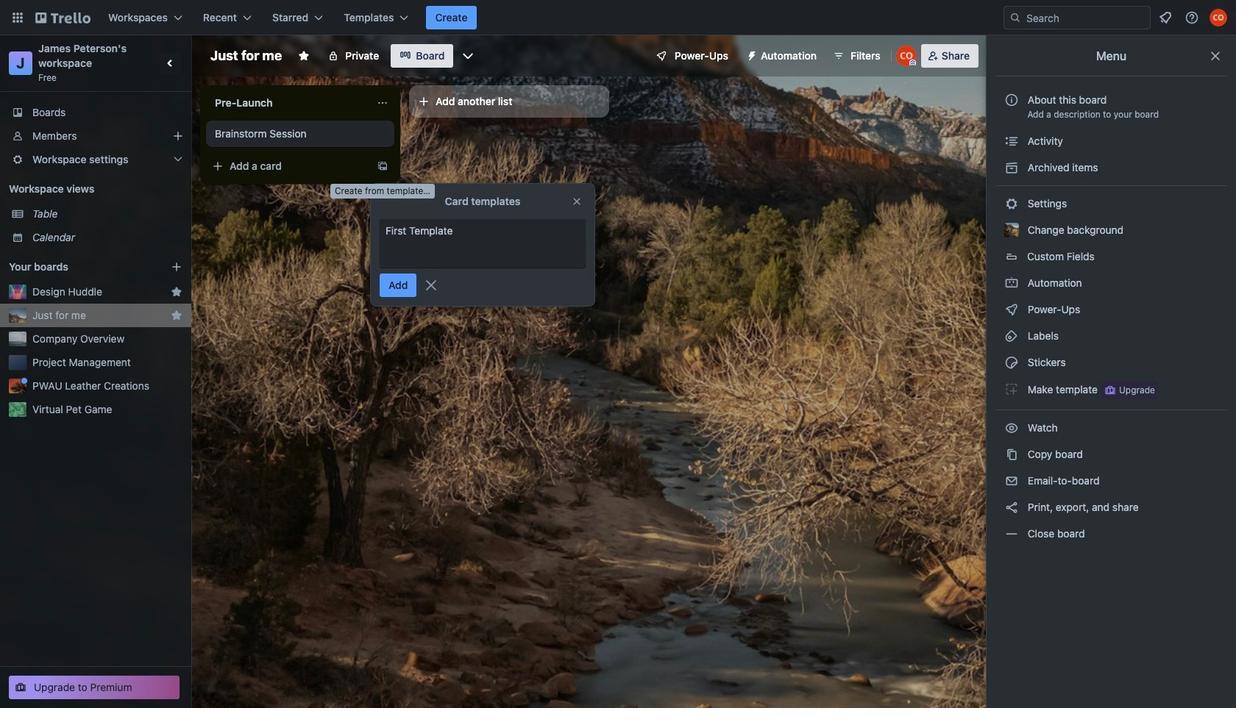 Task type: locate. For each thing, give the bounding box(es) containing it.
primary element
[[0, 0, 1236, 35]]

Search field
[[1021, 7, 1150, 28]]

workspace navigation collapse icon image
[[160, 53, 181, 74]]

create from template… image
[[377, 160, 389, 172]]

this member is an admin of this board. image
[[909, 60, 916, 66]]

0 vertical spatial starred icon image
[[171, 286, 183, 298]]

star or unstar board image
[[298, 50, 310, 62]]

Board name text field
[[203, 44, 289, 68]]

christina overa (christinaovera) image
[[896, 46, 917, 66]]

1 sm image from the top
[[1005, 160, 1019, 175]]

add board image
[[171, 261, 183, 273]]

open information menu image
[[1185, 10, 1200, 25]]

tooltip
[[330, 184, 435, 198]]

starred icon image
[[171, 286, 183, 298], [171, 310, 183, 322]]

sm image
[[740, 44, 761, 65], [1005, 134, 1019, 149], [1005, 302, 1019, 317], [1005, 329, 1019, 344], [1005, 355, 1019, 370], [1005, 382, 1019, 397], [1005, 421, 1019, 436], [1005, 500, 1019, 515], [1005, 527, 1019, 542]]

1 vertical spatial starred icon image
[[171, 310, 183, 322]]

search image
[[1010, 12, 1021, 24]]

sm image
[[1005, 160, 1019, 175], [1005, 196, 1019, 211], [1005, 276, 1019, 291], [1005, 447, 1019, 462], [1005, 474, 1019, 489]]

2 starred icon image from the top
[[171, 310, 183, 322]]

None text field
[[206, 91, 371, 115]]



Task type: describe. For each thing, give the bounding box(es) containing it.
close popover image
[[571, 196, 583, 208]]

your boards with 6 items element
[[9, 258, 149, 276]]

back to home image
[[35, 6, 91, 29]]

customize views image
[[461, 49, 476, 63]]

5 sm image from the top
[[1005, 474, 1019, 489]]

3 sm image from the top
[[1005, 276, 1019, 291]]

4 sm image from the top
[[1005, 447, 1019, 462]]

2 sm image from the top
[[1005, 196, 1019, 211]]

christina overa (christinaovera) image
[[1210, 9, 1227, 26]]

0 notifications image
[[1157, 9, 1175, 26]]

1 starred icon image from the top
[[171, 286, 183, 298]]

Template title text field
[[386, 224, 580, 263]]



Task type: vqa. For each thing, say whether or not it's contained in the screenshot.
Trello Tip Trello Tip: 🌊Slide your Q's into this handy list so your team keeps on flowing.'s Tip
no



